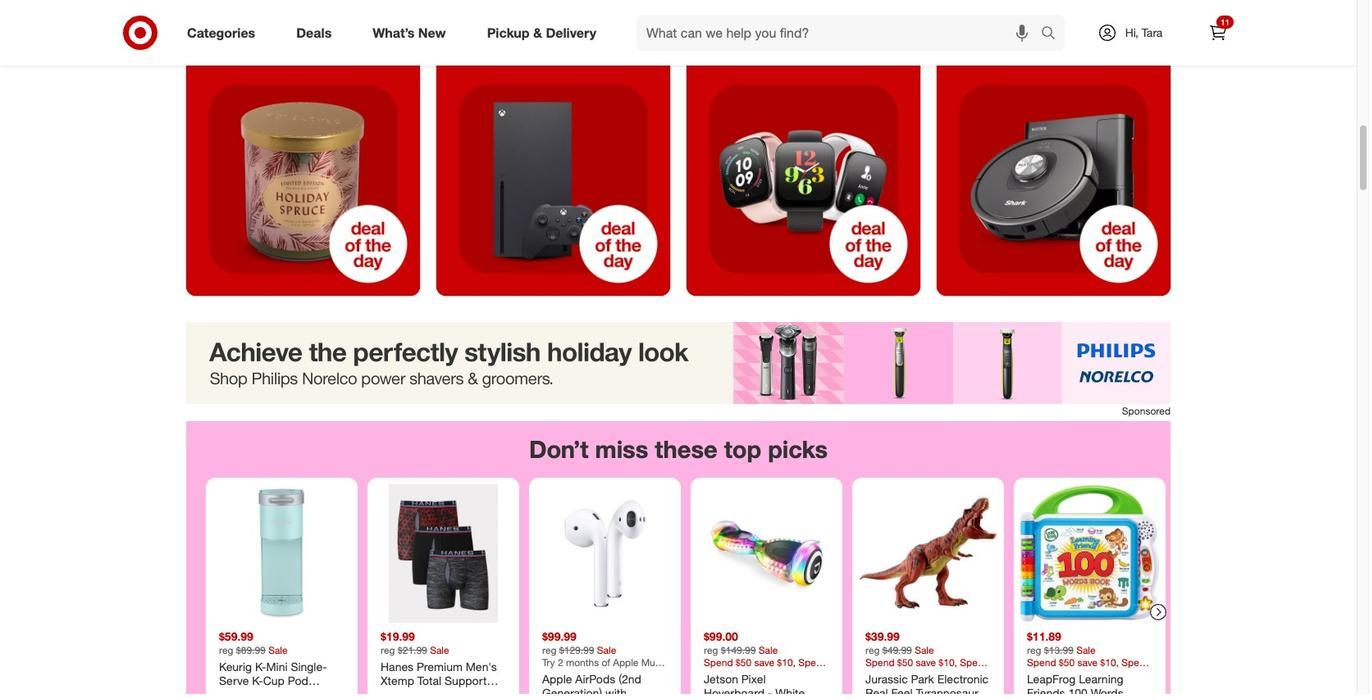 Task type: locate. For each thing, give the bounding box(es) containing it.
What can we help you find? suggestions appear below search field
[[637, 15, 1045, 51]]

leapfrog learning friends 100 words book image
[[1021, 485, 1159, 623]]

- inside $59.99 reg $89.99 sale keurig k-mini single- serve k-cup pod coffee maker - oasis
[[292, 689, 296, 695]]

sale inside $19.99 reg $21.99 sale
[[430, 644, 449, 657]]

6 sale from the left
[[1077, 644, 1096, 657]]

&
[[533, 24, 542, 41]]

2 horizontal spatial today
[[950, 44, 976, 56]]

sale inside $99.99 reg $129.99 sale
[[597, 644, 616, 657]]

what's new
[[373, 24, 446, 41]]

sale inside $59.99 reg $89.99 sale keurig k-mini single- serve k-cup pod coffee maker - oasis
[[268, 644, 288, 657]]

what's new link
[[359, 15, 467, 51]]

reg inside $99.00 reg $149.99 sale
[[704, 644, 718, 657]]

sale right $129.99
[[597, 644, 616, 657]]

white
[[776, 687, 805, 695]]

5 sale from the left
[[915, 644, 934, 657]]

reg for $39.99
[[866, 644, 880, 657]]

reg inside $39.99 reg $49.99 sale
[[866, 644, 880, 657]]

$13.99
[[1044, 644, 1074, 657]]

1 sale from the left
[[268, 644, 288, 657]]

3 reg from the left
[[542, 644, 557, 657]]

today only.
[[450, 27, 498, 40], [700, 27, 748, 40], [950, 44, 998, 56]]

delivery
[[546, 24, 597, 41]]

sale right $149.99
[[759, 644, 778, 657]]

sale
[[268, 644, 288, 657], [430, 644, 449, 657], [597, 644, 616, 657], [759, 644, 778, 657], [915, 644, 934, 657], [1077, 644, 1096, 657]]

100
[[1069, 687, 1088, 695]]

only.
[[478, 27, 498, 40], [729, 27, 748, 40], [979, 44, 998, 56]]

feel
[[892, 687, 913, 695]]

sale right $49.99
[[915, 644, 934, 657]]

apple airpods (2nd generation) with charging case image
[[536, 485, 674, 623]]

today only. link
[[437, 0, 670, 296], [687, 0, 921, 296], [937, 0, 1171, 296]]

reg for $59.99
[[219, 644, 233, 657]]

4 reg from the left
[[704, 644, 718, 657]]

$49.99
[[883, 644, 912, 657]]

reg inside $59.99 reg $89.99 sale keurig k-mini single- serve k-cup pod coffee maker - oasis
[[219, 644, 233, 657]]

2 horizontal spatial today only.
[[950, 44, 998, 56]]

miss
[[595, 435, 648, 465]]

jurassic park electronic real feel tyrannosauru
[[866, 672, 991, 695]]

-
[[768, 687, 772, 695], [292, 689, 296, 695]]

1 horizontal spatial today
[[700, 27, 726, 40]]

categories link
[[173, 15, 276, 51]]

sale right $21.99
[[430, 644, 449, 657]]

$99.00
[[704, 630, 738, 644]]

jurassic park electronic real feel tyrannosaurus rex (target exclusive) image
[[859, 485, 998, 623]]

reg inside $19.99 reg $21.99 sale
[[381, 644, 395, 657]]

2 sale from the left
[[430, 644, 449, 657]]

sale right $13.99 on the right
[[1077, 644, 1096, 657]]

leapfrog learning friends 100 word
[[1027, 672, 1124, 695]]

reg down $99.99
[[542, 644, 557, 657]]

k-
[[255, 660, 266, 674], [252, 674, 263, 688]]

1 horizontal spatial -
[[768, 687, 772, 695]]

4 sale from the left
[[759, 644, 778, 657]]

reg down $39.99
[[866, 644, 880, 657]]

1 today only. link from the left
[[437, 0, 670, 296]]

search
[[1034, 26, 1073, 42]]

oasis
[[299, 689, 328, 695]]

3 sale from the left
[[597, 644, 616, 657]]

0 horizontal spatial only.
[[478, 27, 498, 40]]

target deal of the day image
[[186, 63, 420, 296], [437, 63, 670, 296], [687, 63, 921, 296], [937, 63, 1171, 296]]

1 horizontal spatial today only. link
[[687, 0, 921, 296]]

deals
[[296, 24, 332, 41]]

learning
[[1079, 672, 1124, 686]]

reg for $99.99
[[542, 644, 557, 657]]

reg inside $99.99 reg $129.99 sale
[[542, 644, 557, 657]]

hanes premium men's xtemp total support pouch anti chafing 3pk boxer briefs - red/gray m image
[[374, 485, 513, 623]]

$99.00 reg $149.99 sale
[[704, 630, 778, 657]]

reg down $19.99
[[381, 644, 395, 657]]

2 target deal of the day image from the left
[[437, 63, 670, 296]]

reg
[[219, 644, 233, 657], [381, 644, 395, 657], [542, 644, 557, 657], [704, 644, 718, 657], [866, 644, 880, 657], [1027, 644, 1042, 657]]

jetson pixel hoverboard - white image
[[697, 485, 836, 623]]

- left white
[[768, 687, 772, 695]]

maker
[[256, 689, 288, 695]]

3 today only. link from the left
[[937, 0, 1171, 296]]

0 horizontal spatial -
[[292, 689, 296, 695]]

leapfrog
[[1027, 672, 1076, 686]]

pixel
[[742, 672, 766, 686]]

advertisement region
[[186, 323, 1171, 405]]

jetson
[[704, 672, 738, 686]]

5 reg from the left
[[866, 644, 880, 657]]

don't miss these top picks
[[529, 435, 828, 465]]

pickup
[[487, 24, 530, 41]]

these
[[655, 435, 718, 465]]

sale inside $99.00 reg $149.99 sale
[[759, 644, 778, 657]]

reg down $99.00
[[704, 644, 718, 657]]

pickup & delivery
[[487, 24, 597, 41]]

0 horizontal spatial today only.
[[450, 27, 498, 40]]

k- down $89.99
[[255, 660, 266, 674]]

- down pod
[[292, 689, 296, 695]]

reg down $11.89
[[1027, 644, 1042, 657]]

sale inside $39.99 reg $49.99 sale
[[915, 644, 934, 657]]

electronic
[[938, 672, 989, 686]]

2 horizontal spatial today only. link
[[937, 0, 1171, 296]]

0 horizontal spatial today only. link
[[437, 0, 670, 296]]

new
[[418, 24, 446, 41]]

categories
[[187, 24, 255, 41]]

single-
[[291, 660, 327, 674]]

2 reg from the left
[[381, 644, 395, 657]]

real
[[866, 687, 888, 695]]

$39.99 reg $49.99 sale
[[866, 630, 934, 657]]

hi,
[[1125, 25, 1139, 39]]

sale up mini
[[268, 644, 288, 657]]

1 horizontal spatial today only.
[[700, 27, 748, 40]]

today
[[450, 27, 476, 40], [700, 27, 726, 40], [950, 44, 976, 56]]

(2nd
[[619, 672, 642, 686]]

reg down $59.99
[[219, 644, 233, 657]]

sale inside $11.89 reg $13.99 sale
[[1077, 644, 1096, 657]]

sale for $11.89
[[1077, 644, 1096, 657]]

6 reg from the left
[[1027, 644, 1042, 657]]

picks
[[768, 435, 828, 465]]

reg for $99.00
[[704, 644, 718, 657]]

jetson pixel hoverboard - white
[[704, 672, 805, 695]]

reg inside $11.89 reg $13.99 sale
[[1027, 644, 1042, 657]]

1 reg from the left
[[219, 644, 233, 657]]



Task type: describe. For each thing, give the bounding box(es) containing it.
what's
[[373, 24, 415, 41]]

1 target deal of the day image from the left
[[186, 63, 420, 296]]

apple airpods (2nd generation) wit
[[542, 672, 642, 695]]

2 horizontal spatial only.
[[979, 44, 998, 56]]

sale for $59.99
[[268, 644, 288, 657]]

friends
[[1027, 687, 1066, 695]]

don't
[[529, 435, 589, 465]]

$19.99
[[381, 630, 415, 644]]

1 horizontal spatial only.
[[729, 27, 748, 40]]

airpods
[[575, 672, 616, 686]]

tara
[[1142, 25, 1163, 39]]

$89.99
[[236, 644, 266, 657]]

2 today only. link from the left
[[687, 0, 921, 296]]

pickup & delivery link
[[473, 15, 617, 51]]

$11.89 reg $13.99 sale
[[1027, 630, 1096, 657]]

generation)
[[542, 687, 602, 695]]

top
[[724, 435, 762, 465]]

4 target deal of the day image from the left
[[937, 63, 1171, 296]]

$59.99 reg $89.99 sale keurig k-mini single- serve k-cup pod coffee maker - oasis
[[219, 630, 328, 695]]

coffee
[[219, 689, 253, 695]]

park
[[911, 672, 934, 686]]

apple
[[542, 672, 572, 686]]

$19.99 reg $21.99 sale
[[381, 630, 449, 657]]

sale for $99.00
[[759, 644, 778, 657]]

carousel region
[[186, 422, 1171, 695]]

cup
[[263, 674, 285, 688]]

$129.99
[[559, 644, 594, 657]]

mini
[[266, 660, 288, 674]]

sale for $19.99
[[430, 644, 449, 657]]

k- up maker
[[252, 674, 263, 688]]

0 horizontal spatial today
[[450, 27, 476, 40]]

search button
[[1034, 15, 1073, 54]]

serve
[[219, 674, 249, 688]]

reg for $19.99
[[381, 644, 395, 657]]

deals link
[[282, 15, 352, 51]]

11
[[1221, 17, 1230, 27]]

reg for $11.89
[[1027, 644, 1042, 657]]

hoverboard
[[704, 687, 765, 695]]

hi, tara
[[1125, 25, 1163, 39]]

pod
[[288, 674, 308, 688]]

11 link
[[1200, 15, 1237, 51]]

$11.89
[[1027, 630, 1062, 644]]

$99.99 reg $129.99 sale
[[542, 630, 616, 657]]

$21.99
[[398, 644, 427, 657]]

sponsored
[[1122, 406, 1171, 418]]

$99.99
[[542, 630, 577, 644]]

- inside jetson pixel hoverboard - white
[[768, 687, 772, 695]]

sale for $39.99
[[915, 644, 934, 657]]

$149.99
[[721, 644, 756, 657]]

$39.99
[[866, 630, 900, 644]]

keurig
[[219, 660, 252, 674]]

$59.99
[[219, 630, 253, 644]]

keurig k-mini single-serve k-cup pod coffee maker - oasis image
[[213, 485, 351, 623]]

jurassic
[[866, 672, 908, 686]]

3 target deal of the day image from the left
[[687, 63, 921, 296]]

sale for $99.99
[[597, 644, 616, 657]]



Task type: vqa. For each thing, say whether or not it's contained in the screenshot.
Boardwalk White Multifold Paper Towels - 16pk/250ct
no



